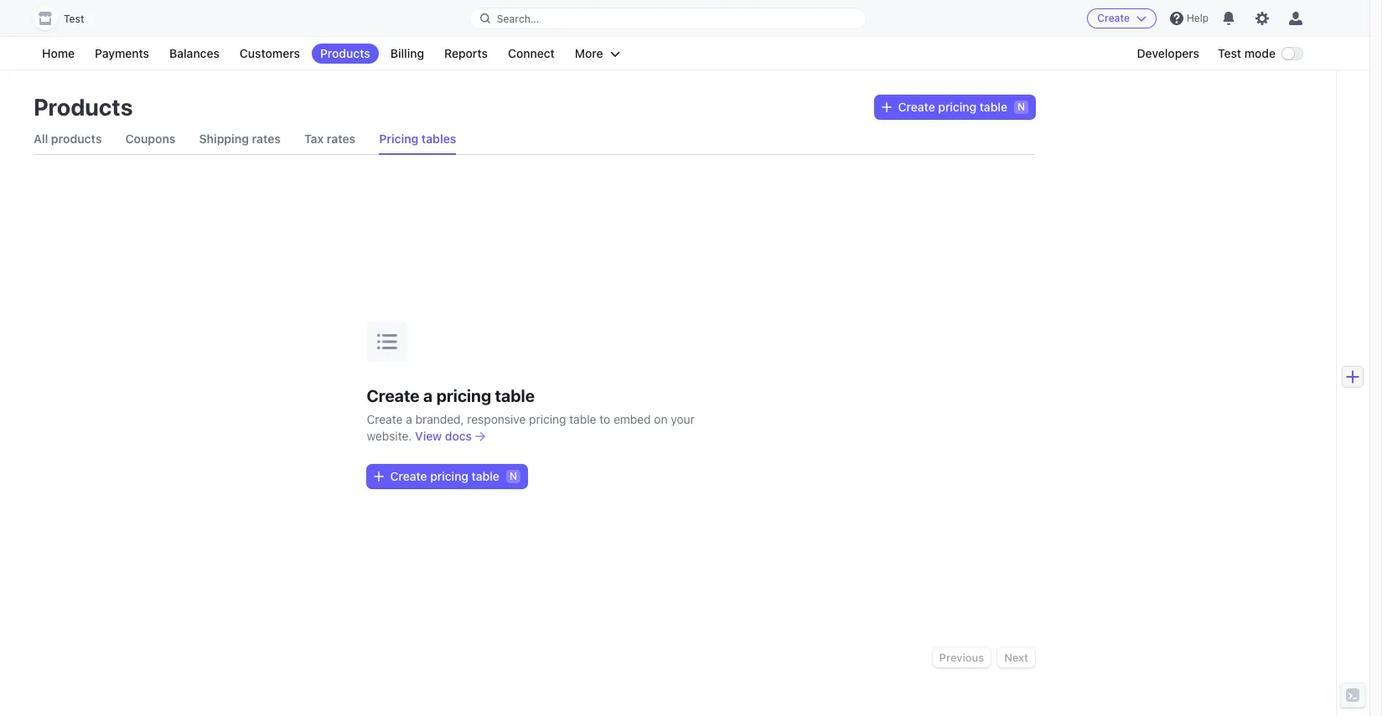 Task type: describe. For each thing, give the bounding box(es) containing it.
a for branded,
[[406, 412, 412, 426]]

view
[[415, 429, 442, 443]]

create pricing table for the right svg icon
[[898, 100, 1008, 114]]

products
[[51, 132, 102, 146]]

rates for tax rates
[[327, 132, 356, 146]]

pricing tables link
[[379, 124, 456, 154]]

coupons
[[125, 132, 176, 146]]

help
[[1187, 12, 1209, 24]]

reports link
[[436, 44, 496, 64]]

create inside create a branded, responsive pricing table to embed on your website.
[[367, 412, 403, 426]]

customers link
[[231, 44, 309, 64]]

next button
[[998, 648, 1035, 668]]

0 horizontal spatial products
[[34, 93, 133, 121]]

1 horizontal spatial svg image
[[882, 102, 892, 112]]

0 horizontal spatial svg image
[[374, 472, 384, 482]]

search…
[[497, 12, 539, 25]]

Search… text field
[[470, 8, 866, 29]]

connect link
[[500, 44, 563, 64]]

test button
[[34, 7, 101, 30]]

billing
[[390, 46, 424, 60]]

reports
[[444, 46, 488, 60]]

docs
[[445, 429, 472, 443]]

pricing inside create a branded, responsive pricing table to embed on your website.
[[529, 412, 566, 426]]

shipping rates
[[199, 132, 281, 146]]

tab list containing all products
[[34, 124, 1035, 155]]

developers
[[1137, 46, 1200, 60]]

on
[[654, 412, 668, 426]]

test mode
[[1218, 46, 1276, 60]]

previous button
[[933, 648, 991, 668]]

more button
[[567, 44, 629, 64]]

previous
[[940, 651, 984, 665]]

a for pricing
[[423, 386, 433, 405]]

rates for shipping rates
[[252, 132, 281, 146]]

all products link
[[34, 124, 102, 154]]

test for test
[[64, 13, 84, 25]]

payments
[[95, 46, 149, 60]]

0 vertical spatial products
[[320, 46, 370, 60]]

balances
[[169, 46, 220, 60]]

more
[[575, 46, 603, 60]]

responsive
[[467, 412, 526, 426]]

tax rates link
[[304, 124, 356, 154]]

0 horizontal spatial n
[[510, 470, 517, 483]]

home
[[42, 46, 75, 60]]



Task type: vqa. For each thing, say whether or not it's contained in the screenshot.
2nd rates from the left
yes



Task type: locate. For each thing, give the bounding box(es) containing it.
embed
[[614, 412, 651, 426]]

test for test mode
[[1218, 46, 1242, 60]]

table inside create a branded, responsive pricing table to embed on your website.
[[570, 412, 597, 426]]

coupons link
[[125, 124, 176, 154]]

1 vertical spatial test
[[1218, 46, 1242, 60]]

a up branded, on the bottom left of the page
[[423, 386, 433, 405]]

0 vertical spatial create pricing table
[[898, 100, 1008, 114]]

1 horizontal spatial rates
[[327, 132, 356, 146]]

1 vertical spatial svg image
[[374, 472, 384, 482]]

all
[[34, 132, 48, 146]]

0 horizontal spatial create pricing table
[[390, 469, 500, 483]]

payments link
[[86, 44, 158, 64]]

test up the home
[[64, 13, 84, 25]]

0 horizontal spatial a
[[406, 412, 412, 426]]

create a pricing table
[[367, 386, 535, 405]]

rates right tax
[[327, 132, 356, 146]]

billing link
[[382, 44, 433, 64]]

0 vertical spatial test
[[64, 13, 84, 25]]

products left 'billing'
[[320, 46, 370, 60]]

home link
[[34, 44, 83, 64]]

tax rates
[[304, 132, 356, 146]]

pricing tables
[[379, 132, 456, 146]]

products up products
[[34, 93, 133, 121]]

pricing
[[939, 100, 977, 114], [437, 386, 491, 405], [529, 412, 566, 426], [430, 469, 469, 483]]

Search… search field
[[470, 8, 866, 29]]

1 vertical spatial a
[[406, 412, 412, 426]]

to
[[600, 412, 611, 426]]

1 horizontal spatial create pricing table
[[898, 100, 1008, 114]]

tax
[[304, 132, 324, 146]]

connect
[[508, 46, 555, 60]]

1 vertical spatial products
[[34, 93, 133, 121]]

next
[[1005, 651, 1029, 665]]

view docs
[[415, 429, 472, 443]]

create button
[[1088, 8, 1157, 29]]

1 horizontal spatial a
[[423, 386, 433, 405]]

create inside button
[[1098, 12, 1130, 24]]

view docs link
[[415, 428, 486, 445]]

n
[[1018, 101, 1025, 113], [510, 470, 517, 483]]

create pricing table for leftmost svg icon
[[390, 469, 500, 483]]

0 vertical spatial n
[[1018, 101, 1025, 113]]

2 rates from the left
[[327, 132, 356, 146]]

tab list
[[34, 124, 1035, 155]]

create a branded, responsive pricing table to embed on your website.
[[367, 412, 695, 443]]

1 horizontal spatial n
[[1018, 101, 1025, 113]]

table
[[980, 100, 1008, 114], [495, 386, 535, 405], [570, 412, 597, 426], [472, 469, 500, 483]]

rates
[[252, 132, 281, 146], [327, 132, 356, 146]]

a inside create a branded, responsive pricing table to embed on your website.
[[406, 412, 412, 426]]

0 vertical spatial a
[[423, 386, 433, 405]]

1 horizontal spatial test
[[1218, 46, 1242, 60]]

tables
[[422, 132, 456, 146]]

1 vertical spatial n
[[510, 470, 517, 483]]

create pricing table
[[898, 100, 1008, 114], [390, 469, 500, 483]]

rates right the shipping
[[252, 132, 281, 146]]

1 horizontal spatial products
[[320, 46, 370, 60]]

a
[[423, 386, 433, 405], [406, 412, 412, 426]]

0 horizontal spatial test
[[64, 13, 84, 25]]

pricing
[[379, 132, 419, 146]]

help button
[[1164, 5, 1216, 32]]

all products
[[34, 132, 102, 146]]

shipping
[[199, 132, 249, 146]]

shipping rates link
[[199, 124, 281, 154]]

0 horizontal spatial rates
[[252, 132, 281, 146]]

test left 'mode'
[[1218, 46, 1242, 60]]

branded,
[[416, 412, 464, 426]]

0 vertical spatial svg image
[[882, 102, 892, 112]]

test inside button
[[64, 13, 84, 25]]

1 vertical spatial create pricing table
[[390, 469, 500, 483]]

a up website.
[[406, 412, 412, 426]]

website.
[[367, 429, 412, 443]]

1 rates from the left
[[252, 132, 281, 146]]

test
[[64, 13, 84, 25], [1218, 46, 1242, 60]]

products
[[320, 46, 370, 60], [34, 93, 133, 121]]

balances link
[[161, 44, 228, 64]]

products link
[[312, 44, 379, 64]]

mode
[[1245, 46, 1276, 60]]

customers
[[240, 46, 300, 60]]

create
[[1098, 12, 1130, 24], [898, 100, 935, 114], [367, 386, 420, 405], [367, 412, 403, 426], [390, 469, 427, 483]]

svg image
[[882, 102, 892, 112], [374, 472, 384, 482]]

your
[[671, 412, 695, 426]]

developers link
[[1129, 44, 1208, 64]]



